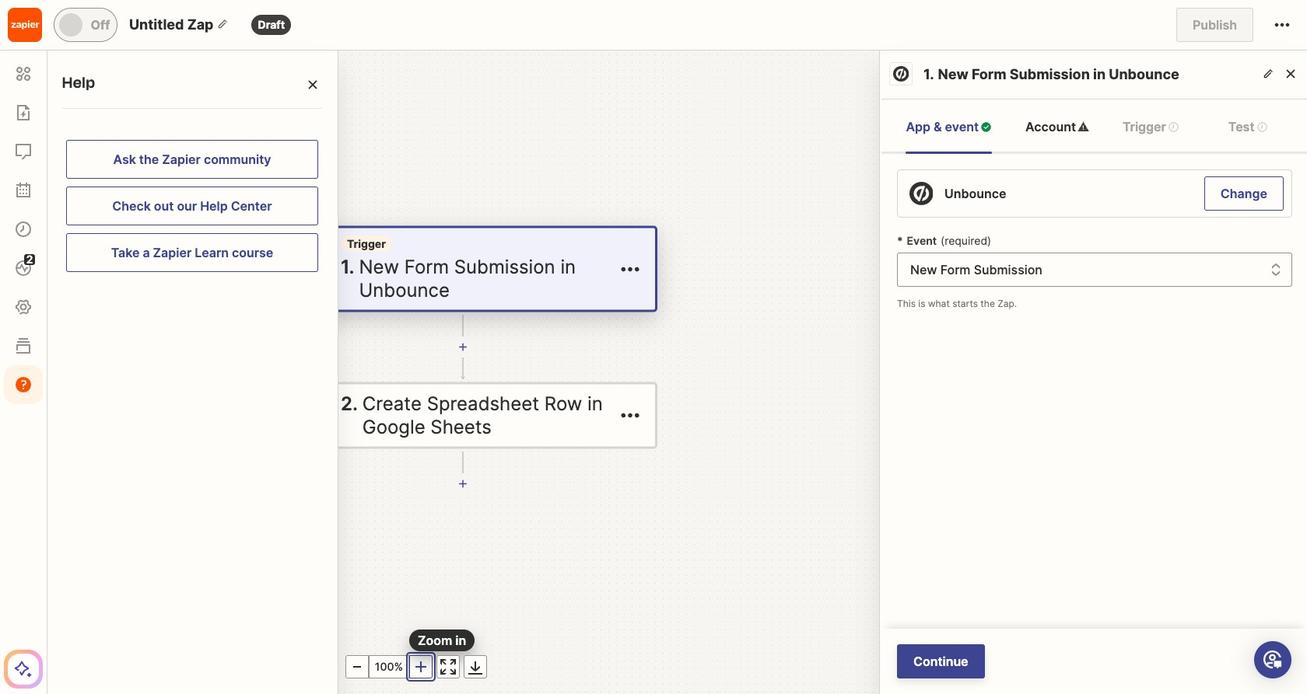 Task type: vqa. For each thing, say whether or not it's contained in the screenshot.
the "Zapier" in Folder list 'element'
no



Task type: describe. For each thing, give the bounding box(es) containing it.
basics
[[141, 69, 189, 92]]

everything
[[95, 97, 157, 113]]

editor sidebar element
[[4, 51, 43, 689]]

zoom level percentage element containing 100
[[369, 656, 409, 679]]

publish button
[[1177, 8, 1254, 42]]

app & event
[[906, 119, 979, 135]]

is
[[919, 298, 926, 310]]

zap inside learn the basics get everything you need to know about building your first zap in just 2 minutes.
[[70, 135, 92, 150]]

1 horizontal spatial submission
[[1010, 66, 1090, 82]]

form inside the trigger 1. new form submission in unbounce
[[405, 256, 449, 278]]

export to image image
[[466, 658, 485, 677]]

test button
[[1213, 100, 1284, 154]]

in inside learn the basics get everything you need to know about building your first zap in just 2 minutes.
[[96, 135, 106, 150]]

this is what starts the zap.
[[897, 298, 1017, 310]]

check out our help center
[[112, 198, 272, 214]]

1 vertical spatial learn
[[195, 245, 229, 261]]

untitled
[[129, 16, 184, 33]]

1 vertical spatial incomplete element
[[312, 231, 331, 249]]

watch video
[[96, 163, 171, 179]]

new form submission in unbounce
[[938, 66, 1180, 82]]

the for ask
[[139, 152, 159, 167]]

0 horizontal spatial incomplete image
[[312, 231, 331, 249]]

event
[[945, 119, 979, 135]]

event
[[907, 234, 937, 247]]

account
[[1026, 119, 1076, 135]]

fit to view image
[[439, 658, 458, 677]]

0 horizontal spatial help
[[62, 72, 95, 94]]

in inside the trigger 1. new form submission in unbounce
[[561, 256, 576, 278]]

what
[[928, 298, 950, 310]]

know
[[70, 116, 101, 132]]

trigger for trigger 1. new form submission in unbounce
[[347, 237, 386, 250]]

1 horizontal spatial 1.
[[924, 66, 934, 82]]

indeterminate element for test
[[1256, 121, 1268, 133]]

create
[[363, 393, 422, 415]]

help inside check out our help center link
[[200, 198, 228, 214]]

trigger 1. new form submission in unbounce
[[341, 237, 576, 302]]

&
[[934, 119, 942, 135]]

the for learn
[[114, 69, 138, 92]]

indeterminate image
[[1168, 121, 1180, 133]]

get
[[70, 97, 91, 113]]

2 horizontal spatial unbounce
[[1109, 66, 1180, 82]]

you
[[161, 97, 182, 113]]

a
[[143, 245, 150, 261]]

first
[[222, 116, 245, 132]]

indeterminate element for trigger
[[1168, 121, 1180, 133]]

check
[[112, 198, 151, 214]]

trigger button
[[1107, 100, 1195, 154]]

2 vertical spatial the
[[981, 298, 995, 310]]

learn the basics get everything you need to know about building your first zap in just 2 minutes.
[[70, 69, 245, 150]]

100
[[375, 661, 394, 674]]

ask the zapier community
[[113, 152, 271, 167]]

in inside 2. create spreadsheet row in google sheets
[[588, 393, 603, 415]]

zap.
[[998, 298, 1017, 310]]

change
[[1221, 186, 1268, 202]]

community
[[204, 152, 271, 167]]

2 inside learn the basics get everything you need to know about building your first zap in just 2 minutes.
[[134, 135, 142, 150]]

minutes.
[[145, 135, 195, 150]]

Choose an event text field
[[911, 254, 1261, 286]]

1 vertical spatial unbounce
[[945, 186, 1007, 202]]



Task type: locate. For each thing, give the bounding box(es) containing it.
unbounce logo image up app
[[893, 66, 909, 82]]

zapier for community
[[162, 152, 201, 167]]

0 vertical spatial trigger
[[1123, 119, 1167, 135]]

check out our help center link
[[66, 187, 318, 226]]

watch video button
[[70, 160, 178, 183]]

0 horizontal spatial 1.
[[341, 256, 355, 278]]

indeterminate element right test
[[1256, 121, 1268, 133]]

2. create spreadsheet row in google sheets
[[341, 393, 603, 439]]

account link
[[1026, 100, 1090, 154]]

incomplete element right the course
[[312, 231, 331, 249]]

1 indeterminate element from the left
[[1168, 121, 1180, 133]]

learn inside learn the basics get everything you need to know about building your first zap in just 2 minutes.
[[70, 69, 110, 92]]

submission
[[1010, 66, 1090, 82], [454, 256, 555, 278]]

1 vertical spatial zap
[[70, 135, 92, 150]]

0 vertical spatial unbounce logo image
[[893, 66, 909, 82]]

sheets
[[431, 416, 492, 439]]

the
[[114, 69, 138, 92], [139, 152, 159, 167], [981, 298, 995, 310]]

0 vertical spatial help
[[62, 72, 95, 94]]

0 horizontal spatial learn
[[70, 69, 110, 92]]

1 horizontal spatial trigger
[[1123, 119, 1167, 135]]

1 vertical spatial new
[[359, 256, 399, 278]]

change button
[[1205, 177, 1284, 211]]

about
[[105, 116, 139, 132]]

0 vertical spatial 2
[[134, 135, 142, 150]]

1 horizontal spatial 2
[[134, 135, 142, 150]]

2 zoom level percentage element from the left
[[369, 656, 409, 679]]

%
[[394, 661, 403, 674]]

1.
[[924, 66, 934, 82], [341, 256, 355, 278]]

unbounce
[[1109, 66, 1180, 82], [945, 186, 1007, 202], [359, 279, 450, 302]]

the right ask
[[139, 152, 159, 167]]

0 vertical spatial form
[[972, 66, 1007, 82]]

1 horizontal spatial unbounce logo image
[[893, 66, 909, 82]]

None field
[[897, 253, 1293, 287]]

ask
[[113, 152, 136, 167]]

1 horizontal spatial unbounce
[[945, 186, 1007, 202]]

trigger for trigger
[[1123, 119, 1167, 135]]

form
[[972, 66, 1007, 82], [405, 256, 449, 278]]

trigger inside button
[[1123, 119, 1167, 135]]

1 horizontal spatial incomplete element
[[1078, 121, 1090, 133]]

test
[[1229, 119, 1255, 135]]

0 horizontal spatial unbounce logo image
[[286, 244, 318, 275]]

zoom out image
[[348, 658, 367, 677]]

open intercom messenger image
[[1264, 651, 1282, 670]]

zoom level percentage element
[[78, 656, 118, 679], [369, 656, 409, 679]]

starts
[[953, 298, 978, 310]]

0 horizontal spatial new
[[359, 256, 399, 278]]

continue button
[[897, 645, 985, 679]]

center
[[231, 198, 272, 214]]

2 indeterminate element from the left
[[1256, 121, 1268, 133]]

1. inside the trigger 1. new form submission in unbounce
[[341, 256, 355, 278]]

2 inside editor sidebar element
[[26, 253, 33, 266]]

required
[[945, 234, 988, 247]]

row
[[545, 393, 582, 415]]

0 horizontal spatial zap
[[70, 135, 92, 150]]

1 vertical spatial submission
[[454, 256, 555, 278]]

new
[[938, 66, 969, 82], [359, 256, 399, 278]]

google
[[363, 416, 425, 439]]

unbounce logo image
[[893, 66, 909, 82], [910, 182, 933, 205], [286, 244, 318, 275]]

0 vertical spatial learn
[[70, 69, 110, 92]]

0 horizontal spatial the
[[114, 69, 138, 92]]

1 horizontal spatial zoom level percentage element
[[369, 656, 409, 679]]

complete image
[[981, 121, 992, 133]]

indeterminate element left test
[[1168, 121, 1180, 133]]

the left zap.
[[981, 298, 995, 310]]

app
[[906, 119, 931, 135]]

0 horizontal spatial unbounce
[[359, 279, 450, 302]]

your
[[192, 116, 218, 132]]

spreadsheet
[[427, 393, 539, 415]]

incomplete image inside account link
[[1078, 121, 1090, 133]]

ask the zapier community link
[[66, 140, 318, 179]]

trigger
[[1123, 119, 1167, 135], [347, 237, 386, 250]]

1 horizontal spatial form
[[972, 66, 1007, 82]]

1 vertical spatial unbounce logo image
[[910, 182, 933, 205]]

0 vertical spatial new
[[938, 66, 969, 82]]

0 vertical spatial zapier
[[162, 152, 201, 167]]

the inside learn the basics get everything you need to know about building your first zap in just 2 minutes.
[[114, 69, 138, 92]]

watch
[[96, 163, 135, 179]]

just
[[110, 135, 131, 150]]

incomplete element inside account link
[[1078, 121, 1090, 133]]

* event
[[897, 234, 937, 247]]

course
[[232, 245, 273, 261]]

learn
[[70, 69, 110, 92], [195, 245, 229, 261]]

complete element
[[981, 121, 992, 133]]

2 vertical spatial unbounce
[[359, 279, 450, 302]]

new inside the trigger 1. new form submission in unbounce
[[359, 256, 399, 278]]

in
[[1093, 66, 1106, 82], [96, 135, 106, 150], [561, 256, 576, 278], [588, 393, 603, 415]]

1 horizontal spatial help
[[200, 198, 228, 214]]

1 vertical spatial 2
[[26, 253, 33, 266]]

0 horizontal spatial indeterminate element
[[1168, 121, 1180, 133]]

1 vertical spatial trigger
[[347, 237, 386, 250]]

help up get
[[62, 72, 95, 94]]

unbounce logo image right the course
[[286, 244, 318, 275]]

indeterminate image
[[1256, 121, 1268, 133]]

0 vertical spatial the
[[114, 69, 138, 92]]

1 vertical spatial the
[[139, 152, 159, 167]]

2 horizontal spatial unbounce logo image
[[910, 182, 933, 205]]

0 vertical spatial zap
[[187, 16, 214, 33]]

zoom in image
[[412, 658, 430, 677]]

zap down know at the top left
[[70, 135, 92, 150]]

1 vertical spatial zapier
[[153, 245, 192, 261]]

this
[[897, 298, 916, 310]]

0 horizontal spatial 2
[[26, 253, 33, 266]]

2
[[134, 135, 142, 150], [26, 253, 33, 266]]

2.
[[341, 393, 358, 415]]

learn up get
[[70, 69, 110, 92]]

trigger inside the trigger 1. new form submission in unbounce
[[347, 237, 386, 250]]

1 vertical spatial form
[[405, 256, 449, 278]]

the inside ask the zapier community link
[[139, 152, 159, 167]]

incomplete image right account
[[1078, 121, 1090, 133]]

1 horizontal spatial the
[[139, 152, 159, 167]]

incomplete image right the course
[[312, 231, 331, 249]]

continue
[[914, 654, 969, 670]]

take
[[111, 245, 140, 261]]

incomplete element
[[1078, 121, 1090, 133], [312, 231, 331, 249]]

0 vertical spatial incomplete element
[[1078, 121, 1090, 133]]

0 horizontal spatial zoom level percentage element
[[78, 656, 118, 679]]

100 %
[[375, 661, 403, 674]]

1 horizontal spatial new
[[938, 66, 969, 82]]

1 horizontal spatial learn
[[195, 245, 229, 261]]

indeterminate element inside test button
[[1256, 121, 1268, 133]]

1 vertical spatial help
[[200, 198, 228, 214]]

2 horizontal spatial the
[[981, 298, 995, 310]]

*
[[897, 234, 903, 247]]

zap right untitled
[[187, 16, 214, 33]]

1 vertical spatial 1.
[[341, 256, 355, 278]]

submission inside the trigger 1. new form submission in unbounce
[[454, 256, 555, 278]]

our
[[177, 198, 197, 214]]

unbounce logo image up event
[[910, 182, 933, 205]]

1 vertical spatial incomplete image
[[312, 231, 331, 249]]

take a zapier learn course
[[111, 245, 273, 261]]

0 vertical spatial submission
[[1010, 66, 1090, 82]]

indeterminate element
[[1168, 121, 1180, 133], [1256, 121, 1268, 133]]

the up the everything
[[114, 69, 138, 92]]

0 vertical spatial unbounce
[[1109, 66, 1180, 82]]

video
[[138, 163, 171, 179]]

publish
[[1193, 17, 1237, 33]]

1 horizontal spatial indeterminate element
[[1256, 121, 1268, 133]]

zapier
[[162, 152, 201, 167], [153, 245, 192, 261]]

app & event link
[[906, 100, 992, 154]]

take a zapier learn course link
[[66, 233, 318, 272]]

1 horizontal spatial incomplete image
[[1078, 121, 1090, 133]]

0 horizontal spatial trigger
[[347, 237, 386, 250]]

help
[[62, 72, 95, 94], [200, 198, 228, 214]]

1 horizontal spatial zap
[[187, 16, 214, 33]]

incomplete element right account
[[1078, 121, 1090, 133]]

zapier right a
[[153, 245, 192, 261]]

building
[[142, 116, 189, 132]]

incomplete image
[[1078, 121, 1090, 133], [312, 231, 331, 249]]

off
[[91, 17, 110, 33]]

0 horizontal spatial incomplete element
[[312, 231, 331, 249]]

out
[[154, 198, 174, 214]]

help right our
[[200, 198, 228, 214]]

0 horizontal spatial submission
[[454, 256, 555, 278]]

indeterminate element inside trigger button
[[1168, 121, 1180, 133]]

to
[[219, 97, 230, 113]]

untitled zap
[[129, 16, 214, 33]]

zapier for learn
[[153, 245, 192, 261]]

2 vertical spatial unbounce logo image
[[286, 244, 318, 275]]

zapier down minutes.
[[162, 152, 201, 167]]

learn left the course
[[195, 245, 229, 261]]

unbounce inside the trigger 1. new form submission in unbounce
[[359, 279, 450, 302]]

draft
[[258, 18, 285, 31]]

0 horizontal spatial form
[[405, 256, 449, 278]]

1 zoom level percentage element from the left
[[78, 656, 118, 679]]

need
[[186, 97, 215, 113]]

0 vertical spatial 1.
[[924, 66, 934, 82]]

zap
[[187, 16, 214, 33], [70, 135, 92, 150]]

0 vertical spatial incomplete image
[[1078, 121, 1090, 133]]



